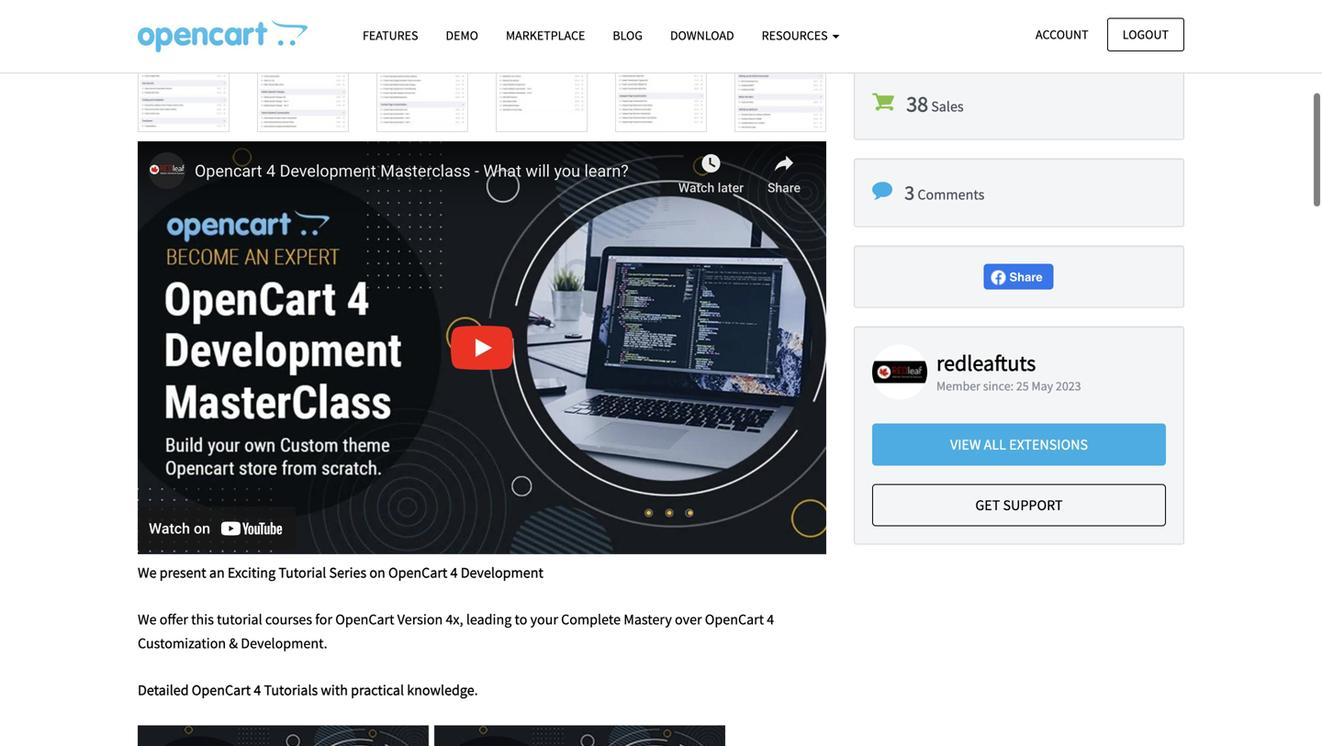Task type: locate. For each thing, give the bounding box(es) containing it.
opencart down &
[[192, 682, 251, 700]]

2 horizontal spatial 4
[[767, 611, 775, 629]]

0 vertical spatial we
[[138, 564, 157, 582]]

4 left tutorials
[[254, 682, 261, 700]]

redleaftuts
[[937, 350, 1037, 377]]

1 horizontal spatial 4
[[451, 564, 458, 582]]

opencart
[[389, 564, 448, 582], [336, 611, 395, 629], [705, 611, 765, 629], [192, 682, 251, 700]]

courses
[[265, 611, 312, 629]]

demo
[[446, 27, 479, 44]]

download
[[671, 27, 735, 44]]

we left present
[[138, 564, 157, 582]]

development.
[[241, 635, 328, 653]]

4
[[451, 564, 458, 582], [767, 611, 775, 629], [254, 682, 261, 700]]

1 we from the top
[[138, 564, 157, 582]]

since:
[[984, 379, 1014, 395]]

we
[[138, 564, 157, 582], [138, 611, 157, 629]]

may
[[1032, 379, 1054, 395]]

features
[[363, 27, 418, 44]]

we for we offer this tutorial courses for opencart version 4x, leading to your complete mastery over opencart 4 customization & development.
[[138, 611, 157, 629]]

view
[[951, 436, 982, 454]]

marketplace link
[[492, 19, 599, 52]]

member
[[937, 379, 981, 395]]

account
[[1036, 26, 1089, 43]]

this
[[191, 611, 214, 629]]

redleaftuts image
[[873, 345, 928, 400]]

opencart - opencart 4 development masterclass image
[[138, 19, 308, 52]]

38
[[907, 90, 929, 118]]

1 vertical spatial 4
[[767, 611, 775, 629]]

we inside we offer this tutorial courses for opencart version 4x, leading to your complete mastery over opencart 4 customization & development.
[[138, 611, 157, 629]]

sales
[[932, 98, 964, 116]]

download link
[[657, 19, 748, 52]]

2023
[[1056, 379, 1082, 395]]

knowledge
[[407, 682, 475, 700]]

on
[[370, 564, 386, 582]]

exciting
[[228, 564, 276, 582]]

we offer this tutorial courses for opencart version 4x, leading to your complete mastery over opencart 4 customization & development.
[[138, 611, 775, 653]]

present
[[160, 564, 206, 582]]

demo link
[[432, 19, 492, 52]]

2 we from the top
[[138, 611, 157, 629]]

complete
[[561, 611, 621, 629]]

we left offer
[[138, 611, 157, 629]]

view all extensions
[[951, 436, 1089, 454]]

get support link
[[873, 484, 1167, 527]]

38 sales
[[907, 90, 964, 118]]

1 vertical spatial we
[[138, 611, 157, 629]]

your
[[531, 611, 559, 629]]

0 vertical spatial 4
[[451, 564, 458, 582]]

get support
[[976, 496, 1064, 515]]

practical
[[351, 682, 404, 700]]

tutorial
[[217, 611, 262, 629]]

4 up 4x,
[[451, 564, 458, 582]]

to
[[515, 611, 528, 629]]

we present an exciting tutorial series on opencart 4 development
[[138, 564, 544, 582]]

features link
[[349, 19, 432, 52]]

marketplace
[[506, 27, 586, 44]]

2 vertical spatial 4
[[254, 682, 261, 700]]

tutorial
[[279, 564, 326, 582]]

resources link
[[748, 19, 854, 52]]

leading
[[467, 611, 512, 629]]

4 right "over"
[[767, 611, 775, 629]]

3
[[905, 180, 915, 205]]



Task type: describe. For each thing, give the bounding box(es) containing it.
blog
[[613, 27, 643, 44]]

opencart right on
[[389, 564, 448, 582]]

support
[[1004, 496, 1064, 515]]

offer
[[160, 611, 188, 629]]

we for we present an exciting tutorial series on opencart 4 development
[[138, 564, 157, 582]]

resources
[[762, 27, 831, 44]]

logout link
[[1108, 18, 1185, 51]]

3 comments
[[905, 180, 985, 205]]

with
[[321, 682, 348, 700]]

cart mini image
[[873, 91, 895, 113]]

get
[[976, 496, 1001, 515]]

redleaftuts member since: 25 may 2023
[[937, 350, 1082, 395]]

mastery
[[624, 611, 672, 629]]

opencart right "for"
[[336, 611, 395, 629]]

opencart right "over"
[[705, 611, 765, 629]]

&
[[229, 635, 238, 653]]

comments
[[918, 186, 985, 204]]

4x,
[[446, 611, 464, 629]]

4 inside we offer this tutorial courses for opencart version 4x, leading to your complete mastery over opencart 4 customization & development.
[[767, 611, 775, 629]]

customization
[[138, 635, 226, 653]]

extensions
[[1010, 436, 1089, 454]]

25
[[1017, 379, 1030, 395]]

for
[[315, 611, 333, 629]]

version
[[398, 611, 443, 629]]

blog link
[[599, 19, 657, 52]]

comment image
[[873, 181, 893, 201]]

view all extensions link
[[873, 424, 1167, 466]]

all
[[985, 436, 1007, 454]]

over
[[675, 611, 702, 629]]

detailed
[[138, 682, 189, 700]]

logout
[[1123, 26, 1170, 43]]

series
[[329, 564, 367, 582]]

an
[[209, 564, 225, 582]]

0 horizontal spatial 4
[[254, 682, 261, 700]]

account link
[[1021, 18, 1105, 51]]

development
[[461, 564, 544, 582]]

detailed opencart 4 tutorials with practical knowledge .
[[138, 682, 478, 700]]

.
[[475, 682, 478, 700]]

tutorials
[[264, 682, 318, 700]]



Task type: vqa. For each thing, say whether or not it's contained in the screenshot.
Showcase
no



